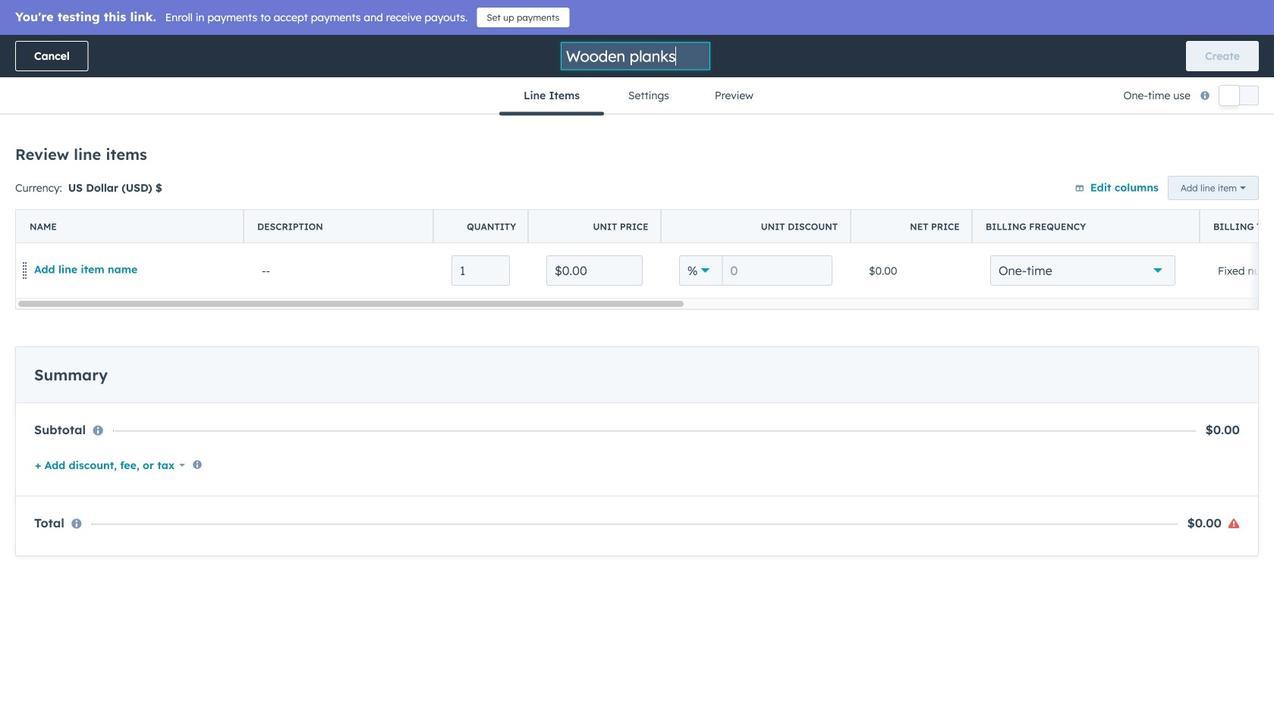Task type: describe. For each thing, give the bounding box(es) containing it.
4 press to sort. element from the left
[[728, 202, 733, 214]]

3 press to sort. image from the left
[[1182, 202, 1188, 212]]

5 press to sort. element from the left
[[829, 202, 835, 214]]

1 press to sort. image from the left
[[728, 202, 733, 212]]

2 press to sort. image from the left
[[422, 202, 427, 212]]

page section element
[[0, 35, 1274, 116]]

pagination navigation
[[515, 299, 653, 319]]



Task type: locate. For each thing, give the bounding box(es) containing it.
0 text field
[[722, 256, 832, 286]]

2 press to sort. image from the left
[[1007, 202, 1012, 212]]

dialog
[[0, 0, 1274, 705]]

None text field
[[452, 256, 510, 286], [546, 256, 643, 286], [452, 256, 510, 286], [546, 256, 643, 286]]

column header
[[238, 191, 358, 225], [16, 210, 244, 244], [244, 210, 434, 244], [433, 210, 529, 244], [528, 210, 662, 244], [661, 210, 851, 244], [851, 210, 973, 244], [972, 210, 1200, 244], [1200, 210, 1274, 244]]

5 press to sort. image from the left
[[1091, 202, 1097, 212]]

3 press to sort. element from the left
[[607, 202, 613, 214]]

4 press to sort. image from the left
[[829, 202, 835, 212]]

2 horizontal spatial press to sort. image
[[1182, 202, 1188, 212]]

press to sort. image
[[114, 202, 120, 212], [422, 202, 427, 212], [607, 202, 613, 212], [829, 202, 835, 212], [1091, 202, 1097, 212]]

1 horizontal spatial press to sort. image
[[1007, 202, 1012, 212]]

7 press to sort. element from the left
[[1091, 202, 1097, 214]]

2 press to sort. element from the left
[[422, 202, 427, 214]]

8 press to sort. element from the left
[[1182, 202, 1188, 214]]

0 horizontal spatial press to sort. image
[[728, 202, 733, 212]]

navigation
[[499, 77, 775, 116]]

1 press to sort. image from the left
[[114, 202, 120, 212]]

press to sort. image
[[728, 202, 733, 212], [1007, 202, 1012, 212], [1182, 202, 1188, 212]]

6 press to sort. element from the left
[[1007, 202, 1012, 214]]

navigation inside page section element
[[499, 77, 775, 116]]

1 press to sort. element from the left
[[114, 202, 120, 214]]

Add a payment link name field
[[565, 46, 681, 66]]

3 press to sort. image from the left
[[607, 202, 613, 212]]

press to sort. element
[[114, 202, 120, 214], [422, 202, 427, 214], [607, 202, 613, 214], [728, 202, 733, 214], [829, 202, 835, 214], [1007, 202, 1012, 214], [1091, 202, 1097, 214], [1182, 202, 1188, 214]]

Search search field
[[36, 145, 340, 175]]



Task type: vqa. For each thing, say whether or not it's contained in the screenshot.
Press to sort. image
yes



